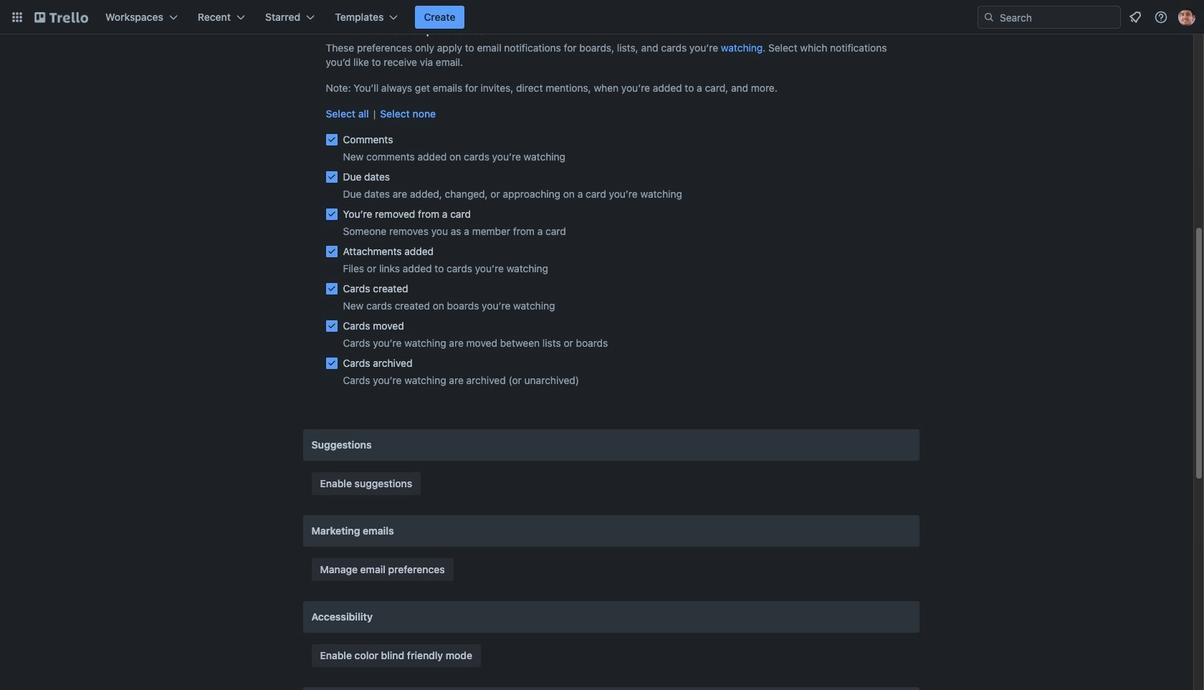 Task type: describe. For each thing, give the bounding box(es) containing it.
0 notifications image
[[1127, 9, 1144, 26]]

back to home image
[[34, 6, 88, 29]]

Search field
[[978, 6, 1121, 29]]



Task type: vqa. For each thing, say whether or not it's contained in the screenshot.
"Add a card" button corresponding to Sales a
no



Task type: locate. For each thing, give the bounding box(es) containing it.
primary element
[[0, 0, 1204, 34]]

james peterson (jamespeterson93) image
[[1179, 9, 1196, 26]]

open information menu image
[[1154, 10, 1169, 24]]

search image
[[984, 11, 995, 23]]



